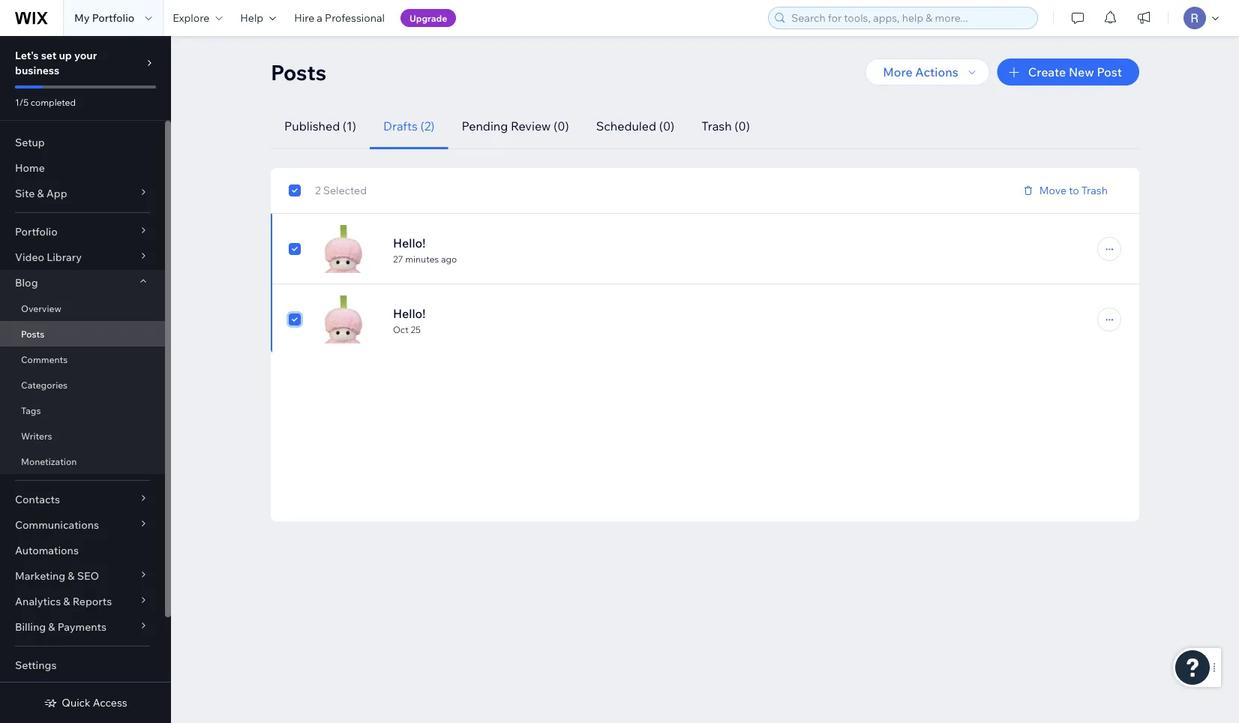 Task type: vqa. For each thing, say whether or not it's contained in the screenshot.
'Sales Channels' in the bottom left of the page
no



Task type: locate. For each thing, give the bounding box(es) containing it.
pending review (0)
[[462, 119, 569, 134]]

hello!
[[393, 235, 426, 250], [393, 306, 426, 321]]

minutes
[[405, 253, 439, 264]]

hello! oct 25
[[393, 306, 426, 335]]

hello! inside hello! 27 minutes ago
[[393, 235, 426, 250]]

contacts
[[15, 493, 60, 506]]

analytics
[[15, 595, 61, 608]]

&
[[37, 187, 44, 200], [68, 569, 75, 583], [63, 595, 70, 608], [48, 621, 55, 634]]

automations
[[15, 544, 79, 557]]

site & app button
[[0, 181, 165, 206]]

& right billing
[[48, 621, 55, 634]]

drafts
[[383, 119, 418, 134]]

published (1) button
[[271, 104, 370, 149]]

1 vertical spatial posts
[[21, 328, 44, 340]]

(0) inside 'button'
[[735, 119, 750, 134]]

automations link
[[0, 538, 165, 563]]

billing & payments
[[15, 621, 107, 634]]

portfolio inside portfolio popup button
[[15, 225, 58, 238]]

(0) for scheduled (0)
[[659, 119, 675, 134]]

& right site
[[37, 187, 44, 200]]

categories
[[21, 379, 68, 391]]

& for marketing
[[68, 569, 75, 583]]

0 horizontal spatial trash
[[702, 119, 732, 134]]

0 vertical spatial portfolio
[[92, 11, 135, 24]]

posts down overview
[[21, 328, 44, 340]]

move to trash button
[[1013, 179, 1122, 202]]

monetization link
[[0, 449, 165, 474]]

tab list
[[271, 104, 1122, 149]]

1 vertical spatial hello!
[[393, 306, 426, 321]]

& left reports
[[63, 595, 70, 608]]

(0)
[[554, 119, 569, 134], [659, 119, 675, 134], [735, 119, 750, 134]]

explore
[[173, 11, 210, 24]]

upgrade button
[[401, 9, 456, 27]]

writers link
[[0, 423, 165, 449]]

0 horizontal spatial (0)
[[554, 119, 569, 134]]

library
[[47, 251, 82, 264]]

help
[[240, 11, 263, 24]]

1 horizontal spatial (0)
[[659, 119, 675, 134]]

None checkbox
[[289, 240, 301, 258]]

1 horizontal spatial trash
[[1082, 184, 1108, 197]]

& left seo
[[68, 569, 75, 583]]

(1)
[[343, 119, 356, 134]]

hire
[[294, 11, 315, 24]]

post
[[1097, 65, 1122, 80]]

overview
[[21, 303, 61, 314]]

posts
[[271, 59, 327, 85], [21, 328, 44, 340]]

hire a professional link
[[285, 0, 394, 36]]

None checkbox
[[289, 311, 301, 329]]

0 horizontal spatial portfolio
[[15, 225, 58, 238]]

2 hello! from the top
[[393, 306, 426, 321]]

hello! up 25
[[393, 306, 426, 321]]

hello! up 27
[[393, 235, 426, 250]]

posts link
[[0, 321, 165, 347]]

drafts (2)
[[383, 119, 435, 134]]

analytics & reports
[[15, 595, 112, 608]]

let's set up your business
[[15, 49, 97, 77]]

new
[[1069, 65, 1095, 80]]

writers
[[21, 430, 52, 442]]

up
[[59, 49, 72, 62]]

posts down hire
[[271, 59, 327, 85]]

portfolio right my
[[92, 11, 135, 24]]

trash (0) button
[[688, 104, 764, 149]]

scheduled
[[596, 119, 657, 134]]

& inside dropdown button
[[48, 621, 55, 634]]

video library
[[15, 251, 82, 264]]

1 horizontal spatial portfolio
[[92, 11, 135, 24]]

home link
[[0, 155, 165, 181]]

0 vertical spatial hello!
[[393, 235, 426, 250]]

create
[[1028, 65, 1066, 80]]

comments
[[21, 354, 68, 365]]

& inside popup button
[[68, 569, 75, 583]]

1 vertical spatial trash
[[1082, 184, 1108, 197]]

quick
[[62, 696, 91, 709]]

1 hello! from the top
[[393, 235, 426, 250]]

set
[[41, 49, 57, 62]]

2 (0) from the left
[[659, 119, 675, 134]]

analytics & reports button
[[0, 589, 165, 615]]

0 horizontal spatial posts
[[21, 328, 44, 340]]

trash inside 'button'
[[702, 119, 732, 134]]

a
[[317, 11, 323, 24]]

(0) for trash (0)
[[735, 119, 750, 134]]

oct
[[393, 324, 409, 335]]

site
[[15, 187, 35, 200]]

2 selected
[[315, 184, 367, 197]]

1 horizontal spatial posts
[[271, 59, 327, 85]]

pending review (0) button
[[448, 104, 583, 149]]

monetization
[[21, 456, 77, 467]]

1 vertical spatial portfolio
[[15, 225, 58, 238]]

portfolio
[[92, 11, 135, 24], [15, 225, 58, 238]]

2 horizontal spatial (0)
[[735, 119, 750, 134]]

portfolio up "video"
[[15, 225, 58, 238]]

Search for tools, apps, help & more... field
[[787, 8, 1033, 29]]

trash
[[702, 119, 732, 134], [1082, 184, 1108, 197]]

3 (0) from the left
[[735, 119, 750, 134]]

tags link
[[0, 398, 165, 423]]

categories link
[[0, 372, 165, 398]]

comments link
[[0, 347, 165, 372]]

sidebar element
[[0, 36, 171, 723]]

0 vertical spatial trash
[[702, 119, 732, 134]]

1 (0) from the left
[[554, 119, 569, 134]]

& for analytics
[[63, 595, 70, 608]]

my portfolio
[[74, 11, 135, 24]]

more
[[883, 65, 913, 80]]



Task type: describe. For each thing, give the bounding box(es) containing it.
billing & payments button
[[0, 615, 165, 640]]

hello! for hello! oct 25
[[393, 306, 426, 321]]

settings
[[15, 659, 57, 672]]

ago
[[441, 253, 457, 264]]

contacts button
[[0, 487, 165, 512]]

trash (0)
[[702, 119, 750, 134]]

upgrade
[[410, 12, 447, 24]]

your
[[74, 49, 97, 62]]

move
[[1040, 184, 1067, 197]]

published
[[284, 119, 340, 134]]

home
[[15, 161, 45, 174]]

portfolio button
[[0, 219, 165, 245]]

2
[[315, 184, 321, 197]]

selected
[[323, 184, 367, 197]]

1/5 completed
[[15, 96, 76, 108]]

let's
[[15, 49, 39, 62]]

quick access
[[62, 696, 127, 709]]

site & app
[[15, 187, 67, 200]]

payments
[[58, 621, 107, 634]]

tags
[[21, 405, 41, 416]]

& for billing
[[48, 621, 55, 634]]

video library button
[[0, 245, 165, 270]]

my
[[74, 11, 90, 24]]

actions
[[916, 65, 959, 80]]

marketing & seo
[[15, 569, 99, 583]]

reports
[[73, 595, 112, 608]]

marketing & seo button
[[0, 563, 165, 589]]

communications button
[[0, 512, 165, 538]]

tab list containing published (1)
[[271, 104, 1122, 149]]

1/5
[[15, 96, 29, 108]]

review
[[511, 119, 551, 134]]

& for site
[[37, 187, 44, 200]]

setup
[[15, 136, 45, 149]]

hello! for hello! 27 minutes ago
[[393, 235, 426, 250]]

blog button
[[0, 270, 165, 296]]

scheduled (0) button
[[583, 104, 688, 149]]

2 Selected checkbox
[[289, 182, 367, 200]]

setup link
[[0, 130, 165, 155]]

business
[[15, 64, 59, 77]]

more actions
[[883, 65, 959, 80]]

communications
[[15, 518, 99, 532]]

(2)
[[421, 119, 435, 134]]

settings link
[[0, 653, 165, 678]]

posts inside sidebar element
[[21, 328, 44, 340]]

marketing
[[15, 569, 65, 583]]

0 vertical spatial posts
[[271, 59, 327, 85]]

quick access button
[[44, 696, 127, 710]]

professional
[[325, 11, 385, 24]]

published (1)
[[284, 119, 356, 134]]

create new post button
[[998, 59, 1140, 86]]

hire a professional
[[294, 11, 385, 24]]

access
[[93, 696, 127, 709]]

completed
[[31, 96, 76, 108]]

trash inside button
[[1082, 184, 1108, 197]]

help button
[[231, 0, 285, 36]]

25
[[411, 324, 421, 335]]

seo
[[77, 569, 99, 583]]

hello! 27 minutes ago
[[393, 235, 457, 264]]

blog
[[15, 276, 38, 289]]

video
[[15, 251, 44, 264]]

move to trash
[[1040, 184, 1108, 197]]

27
[[393, 253, 403, 264]]

to
[[1069, 184, 1079, 197]]

scheduled (0)
[[596, 119, 675, 134]]

overview link
[[0, 296, 165, 321]]

more actions button
[[865, 59, 990, 86]]

drafts (2) button
[[370, 104, 448, 149]]

billing
[[15, 621, 46, 634]]

create new post
[[1028, 65, 1122, 80]]

pending
[[462, 119, 508, 134]]



